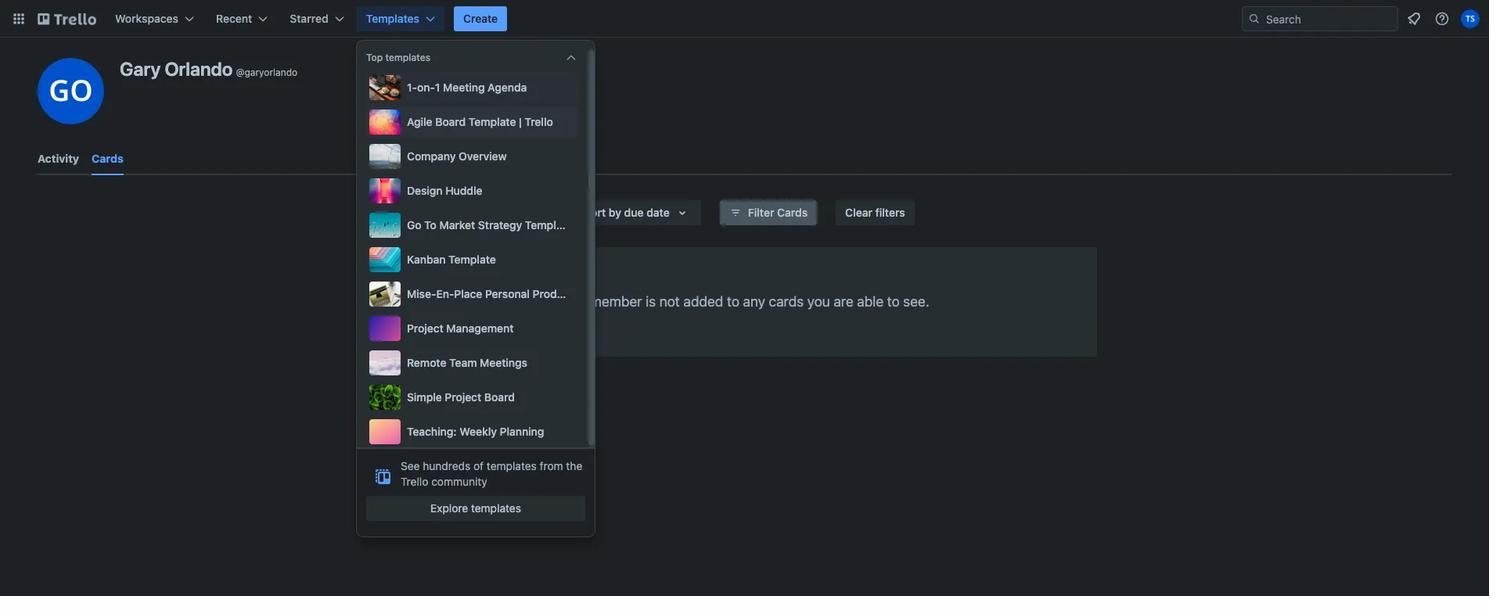 Task type: locate. For each thing, give the bounding box(es) containing it.
1 horizontal spatial board
[[484, 391, 515, 404]]

top
[[366, 52, 383, 63]]

explore templates link
[[366, 496, 586, 521]]

sort by due date
[[584, 206, 670, 219]]

1 horizontal spatial cards
[[777, 206, 808, 219]]

create
[[463, 12, 498, 25]]

place
[[454, 287, 482, 301]]

workspaces button
[[106, 6, 204, 31]]

trello
[[525, 115, 553, 128], [401, 475, 429, 488]]

to left see.
[[887, 294, 900, 310]]

see
[[401, 459, 420, 473]]

menu
[[366, 72, 636, 448]]

gary
[[120, 58, 161, 80]]

0 horizontal spatial cards
[[92, 152, 124, 165]]

trello down "see"
[[401, 475, 429, 488]]

1 vertical spatial template
[[525, 218, 573, 232]]

0 horizontal spatial trello
[[401, 475, 429, 488]]

templates for top templates
[[386, 52, 431, 63]]

trello right |
[[525, 115, 553, 128]]

1 vertical spatial board
[[484, 391, 515, 404]]

board down meetings
[[484, 391, 515, 404]]

clear filters
[[846, 206, 905, 219]]

0 vertical spatial trello
[[525, 115, 553, 128]]

templates button
[[357, 6, 445, 31]]

meeting
[[443, 81, 485, 94]]

filter cards
[[748, 206, 808, 219]]

templates
[[386, 52, 431, 63], [487, 459, 537, 473], [471, 502, 521, 515]]

trello inside see hundreds of templates from the trello community
[[401, 475, 429, 488]]

cards right activity at top left
[[92, 152, 124, 165]]

tara schultz (taraschultz7) image
[[1461, 9, 1480, 28]]

cards
[[769, 294, 804, 310]]

1 vertical spatial cards
[[777, 206, 808, 219]]

0 vertical spatial template
[[469, 115, 516, 128]]

mise-en-place personal productivity system button
[[366, 279, 636, 310]]

0 vertical spatial board
[[435, 115, 466, 128]]

0 vertical spatial templates
[[386, 52, 431, 63]]

1 horizontal spatial to
[[887, 294, 900, 310]]

template left sort
[[525, 218, 573, 232]]

company
[[407, 150, 456, 163]]

1 vertical spatial trello
[[401, 475, 429, 488]]

1 vertical spatial project
[[445, 391, 482, 404]]

design huddle
[[407, 184, 483, 197]]

remote team meetings button
[[366, 348, 579, 379]]

board right agile
[[435, 115, 466, 128]]

1 vertical spatial templates
[[487, 459, 537, 473]]

activity link
[[38, 145, 79, 173]]

trello inside button
[[525, 115, 553, 128]]

company overview
[[407, 150, 507, 163]]

@garyorlando
[[236, 67, 298, 78]]

templates right of
[[487, 459, 537, 473]]

agenda
[[488, 81, 527, 94]]

explore templates
[[431, 502, 521, 515]]

board
[[435, 115, 466, 128], [484, 391, 515, 404]]

1 to from the left
[[727, 294, 740, 310]]

remote team meetings
[[407, 356, 528, 369]]

templates up 1-
[[386, 52, 431, 63]]

to
[[727, 294, 740, 310], [887, 294, 900, 310]]

community
[[431, 475, 488, 488]]

templates inside see hundreds of templates from the trello community
[[487, 459, 537, 473]]

1 horizontal spatial project
[[445, 391, 482, 404]]

cards right filter
[[777, 206, 808, 219]]

clear filters button
[[836, 200, 915, 225]]

recent
[[216, 12, 252, 25]]

sort by due date button
[[575, 200, 701, 225]]

to left any
[[727, 294, 740, 310]]

template down go to market strategy template button
[[449, 253, 496, 266]]

mise-
[[407, 287, 436, 301]]

date
[[647, 206, 670, 219]]

template left |
[[469, 115, 516, 128]]

template
[[469, 115, 516, 128], [525, 218, 573, 232], [449, 253, 496, 266]]

go
[[407, 218, 422, 232]]

orlando
[[165, 58, 233, 80]]

1 horizontal spatial trello
[[525, 115, 553, 128]]

0 horizontal spatial to
[[727, 294, 740, 310]]

search image
[[1249, 13, 1261, 25]]

cards link
[[92, 145, 124, 175]]

project up remote
[[407, 322, 444, 335]]

added
[[684, 294, 724, 310]]

from
[[540, 459, 563, 473]]

1-on-1 meeting agenda
[[407, 81, 527, 94]]

gary orlando @garyorlando
[[120, 58, 298, 80]]

templates down see hundreds of templates from the trello community
[[471, 502, 521, 515]]

templates for explore templates
[[471, 502, 521, 515]]

able
[[857, 294, 884, 310]]

see hundreds of templates from the trello community
[[401, 459, 583, 488]]

cards
[[92, 152, 124, 165], [777, 206, 808, 219]]

member
[[590, 294, 642, 310]]

project down team
[[445, 391, 482, 404]]

0 vertical spatial cards
[[92, 152, 124, 165]]

recent button
[[207, 6, 277, 31]]

0 vertical spatial project
[[407, 322, 444, 335]]

teaching: weekly planning
[[407, 425, 544, 438]]

simple project board button
[[366, 382, 579, 413]]

collapse image
[[565, 52, 578, 64]]

personal
[[485, 287, 530, 301]]

company overview button
[[366, 141, 579, 172]]

2 vertical spatial templates
[[471, 502, 521, 515]]

1-on-1 meeting agenda button
[[366, 72, 579, 103]]

go to market strategy template button
[[366, 210, 579, 241]]

2 vertical spatial template
[[449, 253, 496, 266]]

clear
[[846, 206, 873, 219]]

productivity
[[533, 287, 595, 301]]



Task type: describe. For each thing, give the bounding box(es) containing it.
explore
[[431, 502, 468, 515]]

agile
[[407, 115, 433, 128]]

starred
[[290, 12, 329, 25]]

design huddle button
[[366, 175, 579, 207]]

remote
[[407, 356, 447, 369]]

this member is not added to any cards you are able to see.
[[560, 294, 930, 310]]

Search field
[[1261, 7, 1398, 31]]

see.
[[904, 294, 930, 310]]

agile board template | trello
[[407, 115, 553, 128]]

project management button
[[366, 313, 579, 344]]

primary element
[[0, 0, 1490, 38]]

planning
[[500, 425, 544, 438]]

not
[[660, 294, 680, 310]]

filter
[[748, 206, 774, 219]]

|
[[519, 115, 522, 128]]

kanban template
[[407, 253, 496, 266]]

kanban
[[407, 253, 446, 266]]

1-
[[407, 81, 417, 94]]

starred button
[[280, 6, 354, 31]]

menu containing 1-on-1 meeting agenda
[[366, 72, 636, 448]]

filter cards button
[[720, 200, 817, 225]]

market
[[440, 218, 475, 232]]

agile board template | trello button
[[366, 106, 579, 138]]

simple
[[407, 391, 442, 404]]

to
[[424, 218, 437, 232]]

0 horizontal spatial project
[[407, 322, 444, 335]]

kanban template button
[[366, 244, 579, 276]]

the
[[566, 459, 583, 473]]

gary orlando image
[[38, 58, 104, 124]]

open information menu image
[[1435, 11, 1450, 27]]

design
[[407, 184, 443, 197]]

2 to from the left
[[887, 294, 900, 310]]

strategy
[[478, 218, 522, 232]]

top templates
[[366, 52, 431, 63]]

overview
[[459, 150, 507, 163]]

0 horizontal spatial board
[[435, 115, 466, 128]]

simple project board
[[407, 391, 515, 404]]

this
[[560, 294, 586, 310]]

mise-en-place personal productivity system
[[407, 287, 636, 301]]

1
[[435, 81, 440, 94]]

you
[[808, 294, 830, 310]]

is
[[646, 294, 656, 310]]

any
[[743, 294, 766, 310]]

due
[[624, 206, 644, 219]]

are
[[834, 294, 854, 310]]

system
[[598, 287, 636, 301]]

team
[[449, 356, 477, 369]]

teaching: weekly planning button
[[366, 416, 579, 448]]

go to market strategy template
[[407, 218, 573, 232]]

by
[[609, 206, 622, 219]]

workspaces
[[115, 12, 179, 25]]

filters
[[876, 206, 905, 219]]

create button
[[454, 6, 507, 31]]

huddle
[[446, 184, 483, 197]]

sort
[[584, 206, 606, 219]]

0 notifications image
[[1405, 9, 1424, 28]]

cards inside button
[[777, 206, 808, 219]]

of
[[474, 459, 484, 473]]

weekly
[[460, 425, 497, 438]]

project management
[[407, 322, 514, 335]]

activity
[[38, 152, 79, 165]]

management
[[447, 322, 514, 335]]

on-
[[417, 81, 435, 94]]

hundreds
[[423, 459, 471, 473]]

templates
[[366, 12, 420, 25]]

back to home image
[[38, 6, 96, 31]]

teaching:
[[407, 425, 457, 438]]

en-
[[436, 287, 454, 301]]



Task type: vqa. For each thing, say whether or not it's contained in the screenshot.
This is a public template for anyone on the internet to copy.
no



